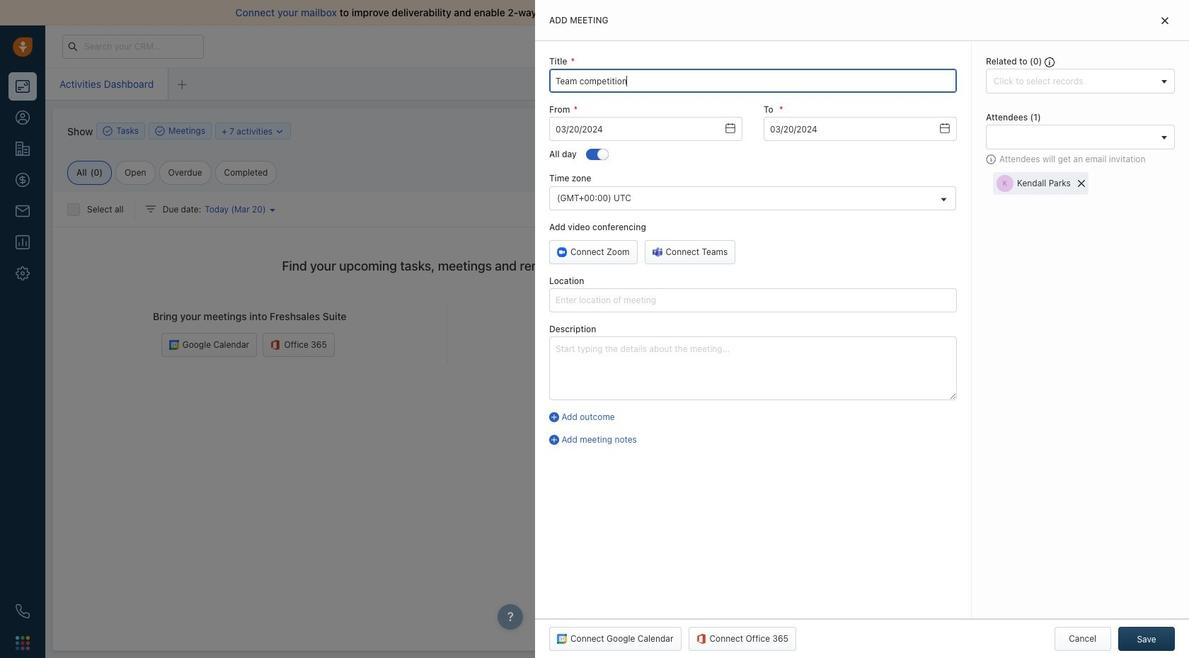 Task type: describe. For each thing, give the bounding box(es) containing it.
Enter title of meeting text field
[[550, 69, 958, 93]]

close image
[[1162, 17, 1169, 25]]

Enter location of meeting text field
[[550, 288, 958, 312]]

-- text field
[[764, 117, 958, 141]]

down image
[[275, 126, 285, 136]]

freshworks switcher image
[[16, 636, 30, 650]]

Search your CRM... text field
[[62, 34, 204, 58]]

phone element
[[8, 597, 37, 625]]



Task type: locate. For each thing, give the bounding box(es) containing it.
-- text field
[[550, 117, 743, 141]]

Click to select records search field
[[991, 74, 1157, 89]]

tab panel
[[535, 0, 1190, 658]]

phone image
[[16, 604, 30, 618]]

Start typing the details about the meeting... text field
[[550, 336, 958, 400]]

None search field
[[991, 130, 1157, 145]]

dialog
[[535, 0, 1190, 658]]



Task type: vqa. For each thing, say whether or not it's contained in the screenshot.
rightmost ic_arrow_down icon
no



